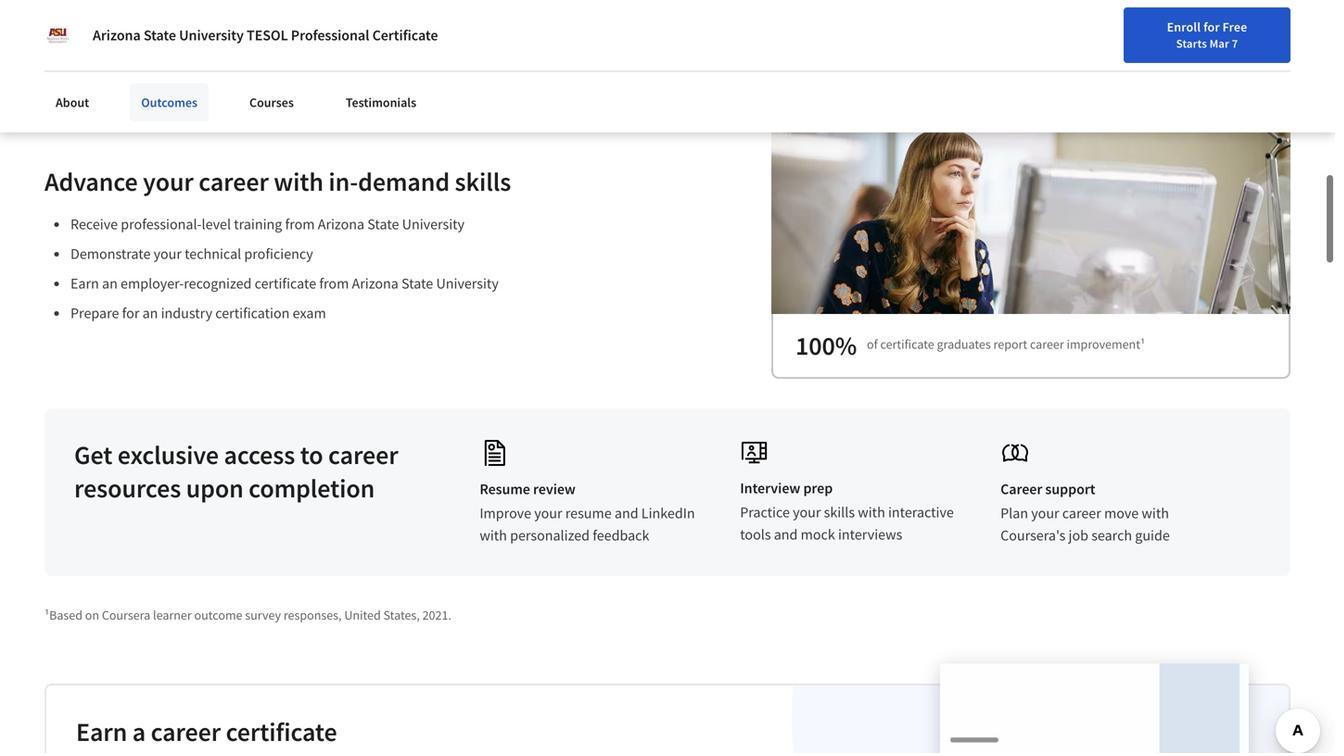 Task type: locate. For each thing, give the bounding box(es) containing it.
for for enroll
[[1204, 19, 1220, 35]]

an
[[102, 275, 118, 293], [142, 304, 158, 323]]

for right join on the top
[[1281, 24, 1297, 40]]

career
[[199, 166, 269, 198], [1030, 336, 1064, 353], [328, 439, 398, 472], [1062, 505, 1101, 523], [151, 717, 221, 749]]

exam
[[293, 304, 326, 323]]

1 vertical spatial skills
[[824, 504, 855, 522]]

0 horizontal spatial an
[[102, 275, 118, 293]]

of
[[867, 336, 878, 353]]

your
[[1096, 21, 1120, 38], [143, 166, 194, 198], [154, 245, 182, 263], [793, 504, 821, 522], [534, 505, 562, 523], [1031, 505, 1060, 523]]

tesol
[[247, 26, 288, 45]]

an down "employer-"
[[142, 304, 158, 323]]

career right to
[[328, 439, 398, 472]]

upon
[[186, 473, 244, 505]]

coursera's
[[1001, 527, 1066, 545]]

find your new career link
[[1060, 19, 1195, 42]]

exclusive
[[118, 439, 219, 472]]

earn up the prepare
[[70, 275, 99, 293]]

personalized
[[510, 527, 590, 545]]

0 horizontal spatial skills
[[455, 166, 511, 198]]

improvement
[[1067, 336, 1141, 353]]

0 horizontal spatial free
[[1223, 19, 1248, 35]]

tools
[[740, 526, 771, 545]]

with
[[274, 166, 324, 198], [858, 504, 885, 522], [1142, 505, 1169, 523], [480, 527, 507, 545]]

2 horizontal spatial for
[[1281, 24, 1297, 40]]

skills up mock
[[824, 504, 855, 522]]

state
[[144, 26, 176, 45], [367, 215, 399, 234], [402, 275, 433, 293]]

your inside 'link'
[[1096, 21, 1120, 38]]

find your new career
[[1069, 21, 1186, 38]]

career up the level
[[199, 166, 269, 198]]

1 horizontal spatial for
[[1204, 19, 1220, 35]]

employer-
[[121, 275, 184, 293]]

and up feedback
[[615, 505, 639, 523]]

your inside career support plan your career move with coursera's job search guide
[[1031, 505, 1060, 523]]

free for join for free
[[1300, 24, 1325, 40]]

an down demonstrate
[[102, 275, 118, 293]]

advance
[[45, 166, 138, 198]]

career inside the 100% of certificate graduates report career improvement ¹
[[1030, 336, 1064, 353]]

free inside join for free link
[[1300, 24, 1325, 40]]

arizona
[[93, 26, 141, 45], [318, 215, 364, 234], [352, 275, 399, 293]]

and
[[615, 505, 639, 523], [774, 526, 798, 545]]

skills right demand
[[455, 166, 511, 198]]

from up proficiency at the left top of the page
[[285, 215, 315, 234]]

0 vertical spatial university
[[179, 26, 244, 45]]

earn an employer-recognized certificate from arizona state university
[[70, 275, 499, 293]]

from
[[285, 215, 315, 234], [319, 275, 349, 293]]

earn
[[70, 275, 99, 293], [76, 717, 127, 749]]

with up 'guide'
[[1142, 505, 1169, 523]]

arizona state university image
[[45, 22, 70, 48]]

certificate
[[255, 275, 316, 293], [880, 336, 934, 353], [226, 717, 337, 749]]

skills inside 'interview prep practice your skills with interactive tools and mock interviews'
[[824, 504, 855, 522]]

1 horizontal spatial and
[[774, 526, 798, 545]]

earn for earn a career certificate
[[76, 717, 127, 749]]

career up plan
[[1001, 481, 1043, 499]]

prep
[[803, 480, 833, 498]]

earn left a
[[76, 717, 127, 749]]

free right join on the top
[[1300, 24, 1325, 40]]

career right report
[[1030, 336, 1064, 353]]

from up exam
[[319, 275, 349, 293]]

None search field
[[265, 12, 570, 49]]

with inside 'interview prep practice your skills with interactive tools and mock interviews'
[[858, 504, 885, 522]]

1 vertical spatial university
[[402, 215, 465, 234]]

0 vertical spatial and
[[615, 505, 639, 523]]

demonstrate your technical proficiency
[[70, 245, 313, 263]]

career
[[1150, 21, 1186, 38], [1001, 481, 1043, 499]]

your up mock
[[793, 504, 821, 522]]

1 horizontal spatial career
[[1150, 21, 1186, 38]]

in
[[1227, 21, 1237, 38]]

about link
[[45, 83, 100, 121]]

interactive
[[888, 504, 954, 522]]

1 horizontal spatial from
[[319, 275, 349, 293]]

earn a career certificate
[[76, 717, 337, 749]]

0 vertical spatial skills
[[455, 166, 511, 198]]

0 vertical spatial certificate
[[255, 275, 316, 293]]

career inside get exclusive access to career resources upon completion
[[328, 439, 398, 472]]

mock
[[801, 526, 835, 545]]

and right tools
[[774, 526, 798, 545]]

1 horizontal spatial state
[[367, 215, 399, 234]]

0 horizontal spatial and
[[615, 505, 639, 523]]

1 vertical spatial state
[[367, 215, 399, 234]]

free up 7
[[1223, 19, 1248, 35]]

on
[[85, 608, 99, 624]]

resume
[[565, 505, 612, 523]]

your right find
[[1096, 21, 1120, 38]]

learner
[[153, 608, 192, 624]]

your up coursera's at the bottom of page
[[1031, 505, 1060, 523]]

1 vertical spatial career
[[1001, 481, 1043, 499]]

your up personalized
[[534, 505, 562, 523]]

earn for earn an employer-recognized certificate from arizona state university
[[70, 275, 99, 293]]

feedback
[[593, 527, 649, 545]]

2 horizontal spatial state
[[402, 275, 433, 293]]

recognized
[[184, 275, 252, 293]]

demonstrate
[[70, 245, 151, 263]]

1 vertical spatial and
[[774, 526, 798, 545]]

certificate inside the 100% of certificate graduates report career improvement ¹
[[880, 336, 934, 353]]

0 vertical spatial earn
[[70, 275, 99, 293]]

linkedin
[[641, 505, 695, 523]]

0 vertical spatial from
[[285, 215, 315, 234]]

free
[[1223, 19, 1248, 35], [1300, 24, 1325, 40]]

1 horizontal spatial an
[[142, 304, 158, 323]]

with up interviews
[[858, 504, 885, 522]]

survey
[[245, 608, 281, 624]]

career inside career support plan your career move with coursera's job search guide
[[1062, 505, 1101, 523]]

enroll for free starts mar 7
[[1167, 19, 1248, 51]]

1 horizontal spatial free
[[1300, 24, 1325, 40]]

free for enroll for free starts mar 7
[[1223, 19, 1248, 35]]

1 horizontal spatial skills
[[824, 504, 855, 522]]

and inside 'resume review improve your resume and linkedin with personalized feedback'
[[615, 505, 639, 523]]

0 horizontal spatial state
[[144, 26, 176, 45]]

with down improve
[[480, 527, 507, 545]]

for right the prepare
[[122, 304, 139, 323]]

0 horizontal spatial career
[[1001, 481, 1043, 499]]

0 vertical spatial an
[[102, 275, 118, 293]]

0 horizontal spatial from
[[285, 215, 315, 234]]

career up the job
[[1062, 505, 1101, 523]]

0 vertical spatial career
[[1150, 21, 1186, 38]]

resources
[[74, 473, 181, 505]]

interview
[[740, 480, 801, 498]]

with left in-
[[274, 166, 324, 198]]

for
[[1204, 19, 1220, 35], [1281, 24, 1297, 40], [122, 304, 139, 323]]

access
[[224, 439, 295, 472]]

skills
[[455, 166, 511, 198], [824, 504, 855, 522]]

responses,
[[284, 608, 342, 624]]

outcomes
[[141, 94, 198, 111]]

log
[[1204, 21, 1224, 38]]

1 vertical spatial earn
[[76, 717, 127, 749]]

free inside enroll for free starts mar 7
[[1223, 19, 1248, 35]]

0 horizontal spatial for
[[122, 304, 139, 323]]

for inside enroll for free starts mar 7
[[1204, 19, 1220, 35]]

find
[[1069, 21, 1093, 38]]

advance your career with in-demand skills
[[45, 166, 511, 198]]

starts
[[1176, 36, 1207, 51]]

for up mar
[[1204, 19, 1220, 35]]

¹
[[1141, 336, 1145, 353]]

interview prep practice your skills with interactive tools and mock interviews
[[740, 480, 954, 545]]

1 vertical spatial certificate
[[880, 336, 934, 353]]

professional
[[291, 26, 369, 45]]

career right new
[[1150, 21, 1186, 38]]



Task type: vqa. For each thing, say whether or not it's contained in the screenshot.
Northeastern University
no



Task type: describe. For each thing, give the bounding box(es) containing it.
1 vertical spatial arizona
[[318, 215, 364, 234]]

¹based
[[45, 608, 83, 624]]

industry
[[161, 304, 212, 323]]

resume review improve your resume and linkedin with personalized feedback
[[480, 481, 695, 545]]

join
[[1253, 24, 1278, 40]]

career inside 'link'
[[1150, 21, 1186, 38]]

with inside 'resume review improve your resume and linkedin with personalized feedback'
[[480, 527, 507, 545]]

get
[[74, 439, 112, 472]]

in-
[[329, 166, 358, 198]]

graduates
[[937, 336, 991, 353]]

and inside 'interview prep practice your skills with interactive tools and mock interviews'
[[774, 526, 798, 545]]

0 vertical spatial arizona
[[93, 26, 141, 45]]

your up professional-
[[143, 166, 194, 198]]

2 vertical spatial university
[[436, 275, 499, 293]]

testimonials link
[[335, 83, 428, 121]]

mar
[[1210, 36, 1230, 51]]

your inside 'resume review improve your resume and linkedin with personalized feedback'
[[534, 505, 562, 523]]

outcome
[[194, 608, 242, 624]]

new
[[1123, 21, 1147, 38]]

your inside 'interview prep practice your skills with interactive tools and mock interviews'
[[793, 504, 821, 522]]

career right a
[[151, 717, 221, 749]]

job
[[1069, 527, 1089, 545]]

prepare for an industry certification exam
[[70, 304, 326, 323]]

plan
[[1001, 505, 1028, 523]]

coursera
[[102, 608, 150, 624]]

technical
[[185, 245, 241, 263]]

prepare
[[70, 304, 119, 323]]

certificate
[[372, 26, 438, 45]]

demand
[[358, 166, 450, 198]]

join for free link
[[1248, 14, 1330, 50]]

courses
[[249, 94, 294, 111]]

to
[[300, 439, 323, 472]]

with inside career support plan your career move with coursera's job search guide
[[1142, 505, 1169, 523]]

certification
[[215, 304, 290, 323]]

join for free
[[1253, 24, 1325, 40]]

search
[[1092, 527, 1132, 545]]

2021.
[[422, 608, 452, 624]]

practice
[[740, 504, 790, 522]]

2 vertical spatial certificate
[[226, 717, 337, 749]]

outcomes link
[[130, 83, 209, 121]]

career support plan your career move with coursera's job search guide
[[1001, 481, 1170, 545]]

for for join
[[1281, 24, 1297, 40]]

for for prepare
[[122, 304, 139, 323]]

improve
[[480, 505, 531, 523]]

7
[[1232, 36, 1238, 51]]

receive
[[70, 215, 118, 234]]

training
[[234, 215, 282, 234]]

get exclusive access to career resources upon completion
[[74, 439, 398, 505]]

coursera enterprise logos image
[[877, 0, 1248, 8]]

career inside career support plan your career move with coursera's job search guide
[[1001, 481, 1043, 499]]

coursera career certificate image
[[940, 665, 1249, 754]]

a
[[132, 717, 146, 749]]

about
[[56, 94, 89, 111]]

review
[[533, 481, 576, 499]]

0 vertical spatial state
[[144, 26, 176, 45]]

completion
[[249, 473, 375, 505]]

log in link
[[1195, 19, 1246, 41]]

your down professional-
[[154, 245, 182, 263]]

testimonials
[[346, 94, 416, 111]]

arizona state university tesol professional certificate
[[93, 26, 438, 45]]

courses link
[[238, 83, 305, 121]]

100% of certificate graduates report career improvement ¹
[[796, 330, 1145, 362]]

interviews
[[838, 526, 903, 545]]

2 vertical spatial state
[[402, 275, 433, 293]]

1 vertical spatial from
[[319, 275, 349, 293]]

professional-
[[121, 215, 202, 234]]

coursera image
[[22, 15, 140, 45]]

resume
[[480, 481, 530, 499]]

¹based on coursera learner outcome survey responses, united states, 2021.
[[45, 608, 452, 624]]

states,
[[383, 608, 420, 624]]

100%
[[796, 330, 857, 362]]

united
[[344, 608, 381, 624]]

1 vertical spatial an
[[142, 304, 158, 323]]

log in
[[1204, 21, 1237, 38]]

2 vertical spatial arizona
[[352, 275, 399, 293]]

enroll
[[1167, 19, 1201, 35]]

guide
[[1135, 527, 1170, 545]]

support
[[1045, 481, 1096, 499]]

receive professional-level training from arizona state university
[[70, 215, 465, 234]]

level
[[202, 215, 231, 234]]

report
[[994, 336, 1028, 353]]

move
[[1104, 505, 1139, 523]]



